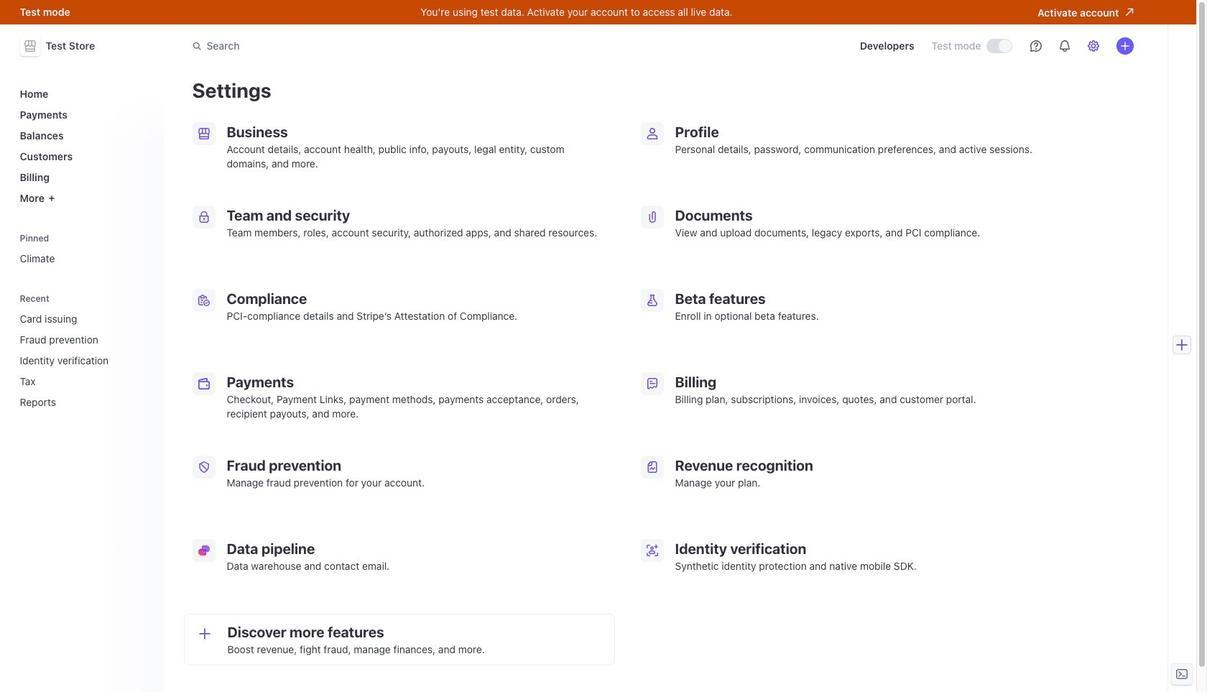 Task type: locate. For each thing, give the bounding box(es) containing it.
Test mode checkbox
[[987, 40, 1011, 53]]

help image
[[1030, 40, 1042, 52]]

settings image
[[1088, 40, 1099, 52]]

clear history image
[[140, 294, 149, 303]]

None search field
[[184, 33, 589, 59]]

core navigation links element
[[14, 82, 155, 210]]

notifications image
[[1059, 40, 1070, 52]]

Search text field
[[184, 33, 589, 59]]

2 recent element from the top
[[14, 307, 155, 414]]

recent element
[[14, 289, 155, 414], [14, 307, 155, 414]]



Task type: vqa. For each thing, say whether or not it's contained in the screenshot.
FILING
no



Task type: describe. For each thing, give the bounding box(es) containing it.
edit pins image
[[140, 234, 149, 243]]

1 recent element from the top
[[14, 289, 155, 414]]

pinned element
[[14, 228, 155, 270]]



